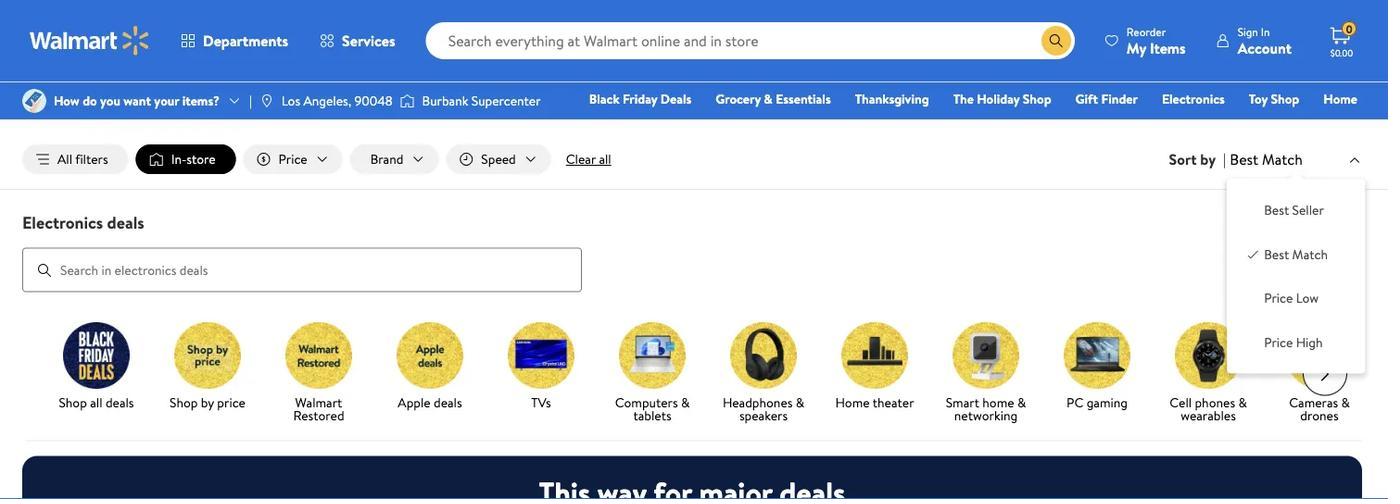 Task type: locate. For each thing, give the bounding box(es) containing it.
all inside shop all deals link
[[90, 394, 102, 412]]

all down shop all deals image
[[90, 394, 102, 412]]

registry link
[[1137, 115, 1201, 135]]

search icon image
[[1049, 33, 1064, 48]]

|
[[249, 92, 252, 110], [1224, 149, 1227, 170]]

match inside dropdown button
[[1263, 149, 1304, 170]]

best right best match 'option'
[[1265, 245, 1290, 264]]

may
[[785, 57, 804, 73]]

electronics inside search field
[[22, 211, 103, 234]]

gaming
[[1087, 394, 1128, 412]]

home left the theater in the bottom right of the page
[[836, 394, 870, 412]]

smart home & networking
[[946, 394, 1027, 425]]

price left high at right
[[1265, 334, 1294, 352]]

match down debit
[[1263, 149, 1304, 170]]

1 vertical spatial all
[[90, 394, 102, 412]]

1 horizontal spatial by
[[1201, 149, 1217, 170]]

 image left how
[[22, 89, 46, 113]]

0 vertical spatial best
[[1231, 149, 1259, 170]]

 image for how do you want your items?
[[22, 89, 46, 113]]

brand
[[371, 150, 404, 168]]

holiday
[[977, 90, 1020, 108]]

the holiday shop
[[954, 90, 1052, 108]]

1 horizontal spatial |
[[1224, 149, 1227, 170]]

price
[[279, 150, 308, 168], [1265, 290, 1294, 308], [1265, 334, 1294, 352]]

apple deals
[[398, 394, 462, 412]]

electronics up search image
[[22, 211, 103, 234]]

walmart
[[295, 394, 343, 412]]

& inside headphones & speakers
[[796, 394, 805, 412]]

no
[[647, 57, 662, 73]]

shop inside toy shop link
[[1272, 90, 1300, 108]]

& right grocery
[[764, 90, 773, 108]]

1 vertical spatial price
[[1265, 290, 1294, 308]]

in-
[[884, 57, 897, 73]]

0 horizontal spatial |
[[249, 92, 252, 110]]

epic
[[515, 10, 557, 41]]

& right 'home'
[[1018, 394, 1027, 412]]

electronics up registry
[[1163, 90, 1226, 108]]

1 vertical spatial electronics
[[22, 211, 103, 234]]

best left the seller
[[1265, 201, 1290, 220]]

walmart+
[[1303, 116, 1358, 134]]

not
[[807, 57, 823, 73]]

& inside cameras & drones
[[1342, 394, 1351, 412]]

1 horizontal spatial  image
[[400, 92, 415, 110]]

cameras and drones image
[[1287, 322, 1354, 389]]

best match right best match 'option'
[[1265, 245, 1329, 264]]

0 vertical spatial price
[[279, 150, 308, 168]]

best down one debit
[[1231, 149, 1259, 170]]

deals for electronics deals
[[107, 211, 144, 234]]

0 vertical spatial match
[[1263, 149, 1304, 170]]

Electronics deals search field
[[0, 211, 1389, 293]]

by right "sort"
[[1201, 149, 1217, 170]]

Search in electronics deals search field
[[22, 248, 582, 293]]

home inside 'home fashion'
[[1324, 90, 1358, 108]]

0 horizontal spatial by
[[201, 394, 214, 412]]

& right phones
[[1239, 394, 1248, 412]]

all
[[57, 150, 72, 168]]

account
[[1239, 38, 1293, 58]]

pc gaming link
[[1050, 322, 1146, 413]]

low
[[1297, 290, 1319, 308]]

cell
[[1170, 394, 1193, 412]]

how
[[54, 92, 80, 110]]

1 horizontal spatial home
[[1324, 90, 1358, 108]]

grocery & essentials
[[716, 90, 831, 108]]

1 vertical spatial best match
[[1265, 245, 1329, 264]]

 image
[[259, 94, 274, 108]]

how do you want your items?
[[54, 92, 220, 110]]

0 vertical spatial home
[[1324, 90, 1358, 108]]

all right clear
[[599, 150, 612, 168]]

0
[[1347, 21, 1353, 37]]

shop left price
[[170, 394, 198, 412]]

electronics link
[[1154, 89, 1234, 109]]

by left price
[[201, 394, 214, 412]]

0 vertical spatial |
[[249, 92, 252, 110]]

1 vertical spatial match
[[1293, 245, 1329, 264]]

all for clear
[[599, 150, 612, 168]]

sort and filter section element
[[0, 130, 1389, 189]]

 image
[[22, 89, 46, 113], [400, 92, 415, 110]]

your
[[154, 92, 179, 110]]

&
[[764, 90, 773, 108], [682, 394, 690, 412], [796, 394, 805, 412], [1018, 394, 1027, 412], [1239, 394, 1248, 412], [1342, 394, 1351, 412]]

price inside dropdown button
[[279, 150, 308, 168]]

deals inside search field
[[107, 211, 144, 234]]

shop inside the holiday shop link
[[1023, 90, 1052, 108]]

1 vertical spatial home
[[836, 394, 870, 412]]

electronics for electronics deals
[[22, 211, 103, 234]]

& inside computers & tablets
[[682, 394, 690, 412]]

0 horizontal spatial  image
[[22, 89, 46, 113]]

deals down shop all deals image
[[106, 394, 134, 412]]

clear all button
[[559, 145, 619, 174]]

shop inside shop all deals link
[[59, 394, 87, 412]]

apple deals link
[[382, 322, 478, 413]]

pc
[[1067, 394, 1084, 412]]

apple deals image
[[397, 322, 464, 389]]

speakers
[[740, 407, 788, 425]]

1 vertical spatial best
[[1265, 201, 1290, 220]]

headphones & speakers
[[723, 394, 805, 425]]

headphones
[[723, 394, 793, 412]]

home fashion
[[1078, 90, 1358, 134]]

price down los
[[279, 150, 308, 168]]

0 horizontal spatial home
[[836, 394, 870, 412]]

filters
[[75, 150, 108, 168]]

 image right 90048
[[400, 92, 415, 110]]

match down the seller
[[1293, 245, 1329, 264]]

sort by |
[[1170, 149, 1227, 170]]

deals down filters
[[107, 211, 144, 234]]

by inside sort and filter section element
[[1201, 149, 1217, 170]]

| down one
[[1224, 149, 1227, 170]]

sign
[[1239, 24, 1259, 39]]

toy
[[1250, 90, 1269, 108]]

0 vertical spatial all
[[599, 150, 612, 168]]

price left low
[[1265, 290, 1294, 308]]

want
[[124, 92, 151, 110]]

black friday deals link
[[581, 89, 700, 109]]

0 horizontal spatial all
[[90, 394, 102, 412]]

0 vertical spatial best match
[[1231, 149, 1304, 170]]

toy shop link
[[1241, 89, 1309, 109]]

headphones & speakers link
[[716, 322, 812, 426]]

electronics for electronics
[[1163, 90, 1226, 108]]

1 vertical spatial |
[[1224, 149, 1227, 170]]

high
[[1297, 334, 1324, 352]]

2 vertical spatial price
[[1265, 334, 1294, 352]]

reorder my items
[[1127, 24, 1187, 58]]

it!
[[846, 10, 866, 41]]

by
[[1201, 149, 1217, 170], [201, 394, 214, 412]]

2 vertical spatial best
[[1265, 245, 1290, 264]]

store.
[[897, 57, 924, 73]]

shop down shop all deals image
[[59, 394, 87, 412]]

shop right holiday
[[1023, 90, 1052, 108]]

cameras & drones
[[1290, 394, 1351, 425]]

top
[[642, 10, 677, 41]]

1 horizontal spatial all
[[599, 150, 612, 168]]

0 horizontal spatial electronics
[[22, 211, 103, 234]]

walmart restored link
[[271, 322, 367, 426]]

home theater image
[[842, 322, 909, 389]]

walmart restored image
[[286, 322, 352, 389]]

0 vertical spatial electronics
[[1163, 90, 1226, 108]]

gifts.
[[682, 10, 733, 41]]

home for home fashion
[[1324, 90, 1358, 108]]

all inside the clear all button
[[599, 150, 612, 168]]

computers & tablets
[[615, 394, 690, 425]]

1 horizontal spatial electronics
[[1163, 90, 1226, 108]]

home up walmart+ link
[[1324, 90, 1358, 108]]

& for headphones
[[796, 394, 805, 412]]

& right tablets
[[682, 394, 690, 412]]

brand button
[[350, 145, 439, 174]]

shop right toy
[[1272, 90, 1300, 108]]

shop by price link
[[159, 322, 256, 413]]

the holiday shop link
[[945, 89, 1060, 109]]

deals right apple on the bottom of page
[[434, 394, 462, 412]]

cell phones & wearables link
[[1161, 322, 1257, 426]]

items?
[[182, 92, 220, 110]]

friday
[[623, 90, 658, 108]]

finder
[[1102, 90, 1139, 108]]

walmart+ link
[[1295, 115, 1367, 135]]

best match down debit
[[1231, 149, 1304, 170]]

store
[[187, 150, 216, 168]]

& right drones
[[1342, 394, 1351, 412]]

0 vertical spatial by
[[1201, 149, 1217, 170]]

gift
[[1076, 90, 1099, 108]]

1 vertical spatial by
[[201, 394, 214, 412]]

fashion
[[1078, 116, 1121, 134]]

all for shop
[[90, 394, 102, 412]]

| left los
[[249, 92, 252, 110]]

black
[[590, 90, 620, 108]]

90048
[[355, 92, 393, 110]]

option group
[[1243, 194, 1351, 359]]

& right speakers
[[796, 394, 805, 412]]

computers and tablets image
[[619, 322, 686, 389]]

speed
[[482, 150, 516, 168]]



Task type: describe. For each thing, give the bounding box(es) containing it.
best seller
[[1265, 201, 1325, 220]]

los angeles, 90048
[[282, 92, 393, 110]]

& inside cell phones & wearables
[[1239, 394, 1248, 412]]

smart home and networking image
[[953, 322, 1020, 389]]

shop inside shop by price link
[[170, 394, 198, 412]]

seller
[[1293, 201, 1325, 220]]

networking
[[955, 407, 1018, 425]]

in-store
[[171, 150, 216, 168]]

| inside sort and filter section element
[[1224, 149, 1227, 170]]

& for grocery
[[764, 90, 773, 108]]

home link
[[1316, 89, 1367, 109]]

price for price high
[[1265, 334, 1294, 352]]

price for price
[[279, 150, 308, 168]]

gift finder
[[1076, 90, 1139, 108]]

fashion link
[[1069, 115, 1129, 135]]

Walmart Site-Wide search field
[[426, 22, 1075, 59]]

electronics deals
[[22, 211, 144, 234]]

cameras & drones link
[[1272, 322, 1369, 426]]

one debit
[[1216, 116, 1279, 134]]

price
[[217, 394, 246, 412]]

Best Match radio
[[1246, 245, 1261, 260]]

theater
[[873, 394, 915, 412]]

clear search field text image
[[1020, 33, 1035, 48]]

option group containing best seller
[[1243, 194, 1351, 359]]

pc gaming image
[[1064, 322, 1131, 389]]

departments button
[[165, 19, 304, 63]]

sort
[[1170, 149, 1197, 170]]

available
[[841, 57, 882, 73]]

while
[[555, 57, 582, 73]]

home
[[983, 394, 1015, 412]]

best inside dropdown button
[[1231, 149, 1259, 170]]

limited quantities. while supplies last. no rain checks. select items may not be available in-store.
[[465, 57, 924, 73]]

walmart image
[[30, 26, 150, 56]]

clear
[[566, 150, 596, 168]]

tvs link
[[493, 322, 590, 413]]

in
[[1262, 24, 1271, 39]]

angeles,
[[304, 92, 351, 110]]

debit
[[1247, 116, 1279, 134]]

grocery & essentials link
[[708, 89, 840, 109]]

all filters
[[57, 150, 108, 168]]

tvs image
[[508, 322, 575, 389]]

deals for apple deals
[[434, 394, 462, 412]]

items
[[1151, 38, 1187, 58]]

reorder
[[1127, 24, 1167, 39]]

savings.
[[562, 10, 638, 41]]

be
[[826, 57, 838, 73]]

burbank supercenter
[[422, 92, 541, 110]]

shop by price
[[170, 394, 246, 412]]

clear all
[[566, 150, 612, 168]]

drones
[[1301, 407, 1339, 425]]

one debit link
[[1208, 115, 1287, 135]]

shop by price image
[[174, 322, 241, 389]]

next slide for chipmodulewithimages list image
[[1304, 352, 1348, 396]]

don't
[[738, 10, 792, 41]]

& for cameras
[[1342, 394, 1351, 412]]

price for price low
[[1265, 290, 1294, 308]]

cameras
[[1290, 394, 1339, 412]]

price low
[[1265, 290, 1319, 308]]

& for computers
[[682, 394, 690, 412]]

thanksgiving link
[[847, 89, 938, 109]]

you
[[100, 92, 120, 110]]

one
[[1216, 116, 1244, 134]]

home for home theater
[[836, 394, 870, 412]]

the
[[954, 90, 974, 108]]

essentials
[[776, 90, 831, 108]]

computers
[[615, 394, 678, 412]]

price high
[[1265, 334, 1324, 352]]

cell phones & wearables
[[1170, 394, 1248, 425]]

walmart restored
[[293, 394, 345, 425]]

toy shop
[[1250, 90, 1300, 108]]

by for shop
[[201, 394, 214, 412]]

shop all deals image
[[63, 322, 130, 389]]

last.
[[626, 57, 645, 73]]

headphones and speakers image
[[731, 322, 797, 389]]

my
[[1127, 38, 1147, 58]]

best match inside dropdown button
[[1231, 149, 1304, 170]]

black friday deals
[[590, 90, 692, 108]]

by for sort
[[1201, 149, 1217, 170]]

cell phones and wearables image
[[1176, 322, 1242, 389]]

shop all deals link
[[48, 322, 145, 413]]

& inside smart home & networking
[[1018, 394, 1027, 412]]

price button
[[243, 145, 343, 174]]

supercenter
[[472, 92, 541, 110]]

limited
[[465, 57, 501, 73]]

 image for burbank supercenter
[[400, 92, 415, 110]]

tablets
[[634, 407, 672, 425]]

shop all deals
[[59, 394, 134, 412]]

Search search field
[[426, 22, 1075, 59]]

select
[[723, 57, 753, 73]]

search image
[[37, 263, 52, 278]]

epic savings. top gifts. don't miss it!
[[515, 10, 866, 41]]

services
[[342, 31, 396, 51]]

apple
[[398, 394, 431, 412]]

smart
[[946, 394, 980, 412]]

$0.00
[[1331, 46, 1354, 59]]

departments
[[203, 31, 288, 51]]

wearables
[[1181, 407, 1237, 425]]

speed button
[[446, 145, 551, 174]]

home theater
[[836, 394, 915, 412]]

rain
[[665, 57, 683, 73]]

phones
[[1196, 394, 1236, 412]]

supplies
[[585, 57, 623, 73]]

los
[[282, 92, 301, 110]]

deals
[[661, 90, 692, 108]]

quantities.
[[504, 57, 553, 73]]

home theater link
[[827, 322, 924, 413]]



Task type: vqa. For each thing, say whether or not it's contained in the screenshot.
Subtotal (5 items)
no



